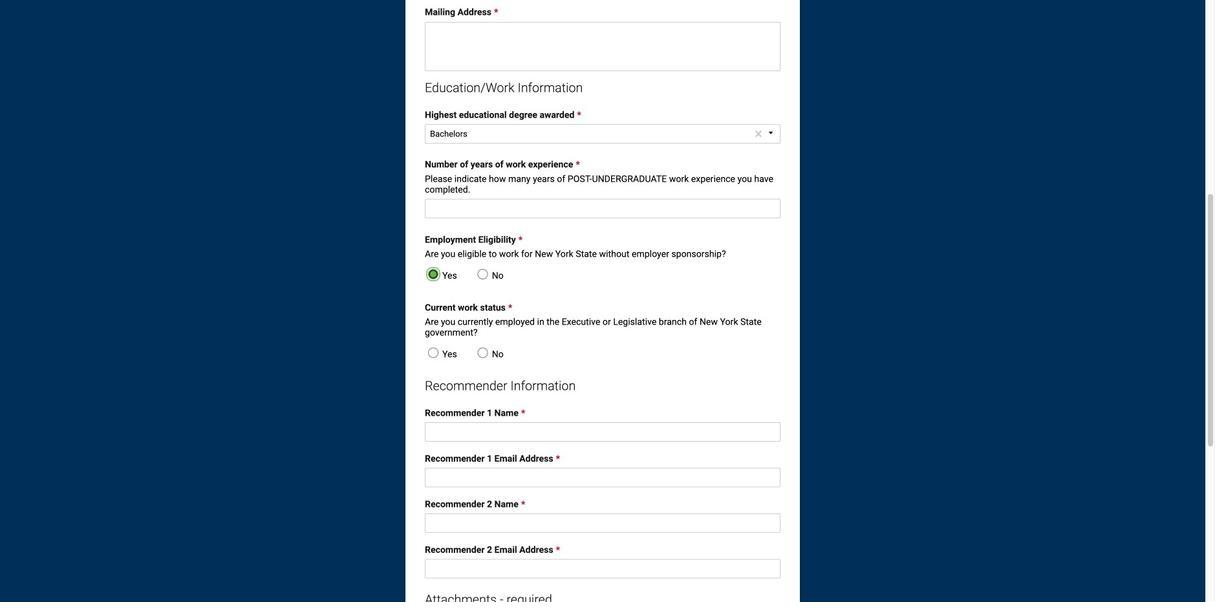 Task type: describe. For each thing, give the bounding box(es) containing it.
No radio
[[478, 269, 488, 280]]

Yes radio
[[428, 348, 439, 358]]



Task type: locate. For each thing, give the bounding box(es) containing it.
None field
[[425, 199, 781, 218], [425, 423, 781, 442], [425, 468, 781, 488], [425, 514, 781, 533], [425, 559, 781, 579], [425, 199, 781, 218], [425, 423, 781, 442], [425, 468, 781, 488], [425, 514, 781, 533], [425, 559, 781, 579]]

No radio
[[478, 348, 488, 358]]

application
[[425, 110, 781, 147]]

None text field
[[425, 22, 781, 71]]

Yes radio
[[428, 269, 439, 280]]



Task type: vqa. For each thing, say whether or not it's contained in the screenshot.
field
yes



